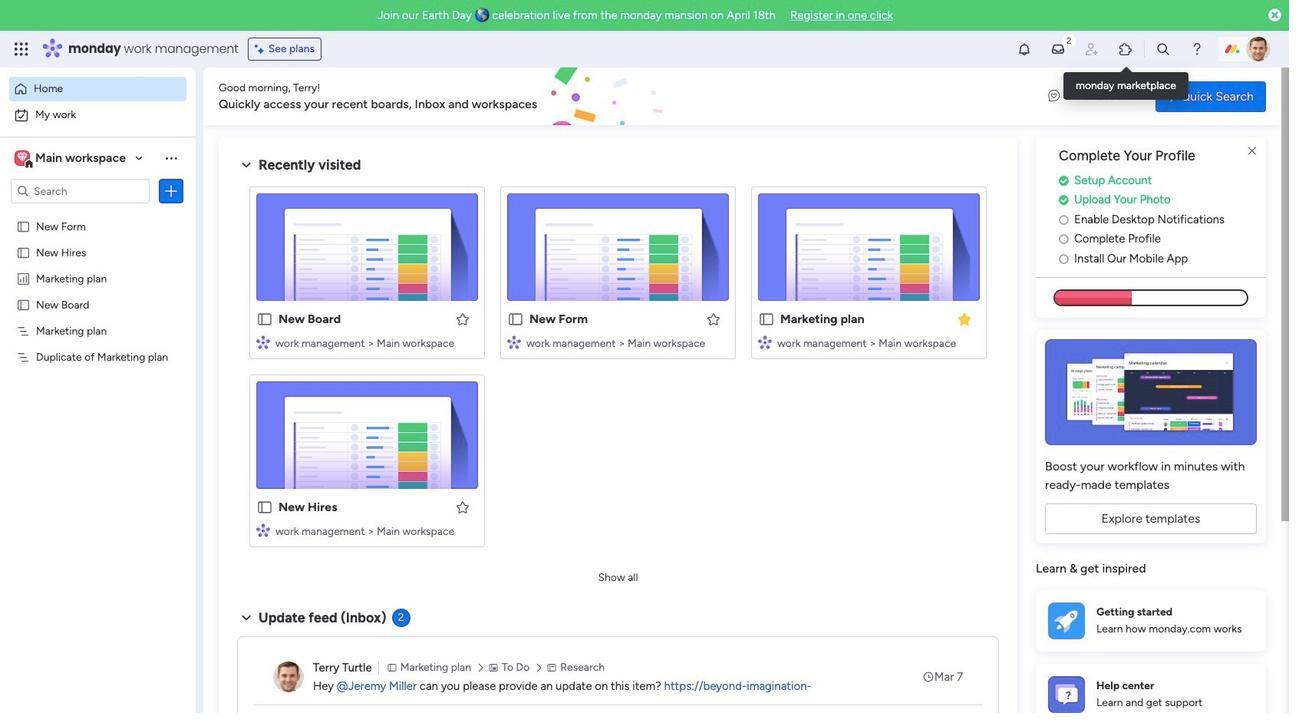 Task type: describe. For each thing, give the bounding box(es) containing it.
2 circle o image from the top
[[1060, 234, 1069, 245]]

workspace selection element
[[15, 149, 128, 169]]

0 vertical spatial terry turtle image
[[1247, 37, 1271, 61]]

2 element
[[392, 609, 410, 627]]

1 vertical spatial public board image
[[16, 297, 31, 312]]

close update feed (inbox) image
[[237, 609, 256, 627]]

notifications image
[[1017, 41, 1033, 57]]

v2 bolt switch image
[[1169, 88, 1178, 105]]

2 image
[[1063, 31, 1076, 49]]

1 circle o image from the top
[[1060, 214, 1069, 226]]

v2 user feedback image
[[1049, 88, 1060, 105]]

2 vertical spatial option
[[0, 212, 196, 215]]

public board image for remove from favorites icon
[[759, 311, 775, 328]]

1 vertical spatial option
[[9, 103, 187, 127]]

0 horizontal spatial terry turtle image
[[273, 662, 304, 693]]

search everything image
[[1156, 41, 1172, 57]]

add to favorites image
[[706, 311, 722, 327]]

select product image
[[14, 41, 29, 57]]

2 vertical spatial public board image
[[256, 499, 273, 516]]

1 check circle image from the top
[[1060, 175, 1069, 186]]

see plans image
[[255, 41, 268, 58]]

close recently visited image
[[237, 156, 256, 174]]

2 check circle image from the top
[[1060, 194, 1069, 206]]

getting started element
[[1036, 590, 1267, 652]]



Task type: locate. For each thing, give the bounding box(es) containing it.
1 vertical spatial terry turtle image
[[273, 662, 304, 693]]

help center element
[[1036, 664, 1267, 713]]

circle o image
[[1060, 214, 1069, 226], [1060, 234, 1069, 245], [1060, 253, 1069, 265]]

0 vertical spatial check circle image
[[1060, 175, 1069, 186]]

option
[[9, 77, 187, 101], [9, 103, 187, 127], [0, 212, 196, 215]]

1 add to favorites image from the top
[[455, 311, 471, 327]]

public board image
[[16, 219, 31, 233], [16, 297, 31, 312], [256, 499, 273, 516]]

quick search results list box
[[237, 174, 1000, 566]]

options image
[[164, 183, 179, 199]]

public dashboard image
[[16, 271, 31, 286]]

1 vertical spatial check circle image
[[1060, 194, 1069, 206]]

workspace options image
[[164, 150, 179, 166]]

check circle image
[[1060, 175, 1069, 186], [1060, 194, 1069, 206]]

remove from favorites image
[[957, 311, 973, 327]]

templates image image
[[1050, 340, 1253, 446]]

help image
[[1190, 41, 1205, 57]]

Search in workspace field
[[32, 182, 128, 200]]

1 vertical spatial circle o image
[[1060, 234, 1069, 245]]

terry turtle image
[[1247, 37, 1271, 61], [273, 662, 304, 693]]

monday marketplace image
[[1119, 41, 1134, 57]]

add to favorites image
[[455, 311, 471, 327], [455, 499, 471, 515]]

update feed image
[[1051, 41, 1066, 57]]

workspace image
[[15, 150, 30, 167], [17, 150, 28, 167]]

1 vertical spatial add to favorites image
[[455, 499, 471, 515]]

public board image for add to favorites image
[[507, 311, 524, 328]]

public board image
[[16, 245, 31, 260], [256, 311, 273, 328], [507, 311, 524, 328], [759, 311, 775, 328]]

2 add to favorites image from the top
[[455, 499, 471, 515]]

2 vertical spatial circle o image
[[1060, 253, 1069, 265]]

public board image for 1st add to favorites icon from the top of the quick search results list box
[[256, 311, 273, 328]]

3 circle o image from the top
[[1060, 253, 1069, 265]]

list box
[[0, 210, 196, 577]]

2 workspace image from the left
[[17, 150, 28, 167]]

1 horizontal spatial terry turtle image
[[1247, 37, 1271, 61]]

dapulse x slim image
[[1244, 142, 1262, 160]]

0 vertical spatial option
[[9, 77, 187, 101]]

0 vertical spatial circle o image
[[1060, 214, 1069, 226]]

0 vertical spatial add to favorites image
[[455, 311, 471, 327]]

1 workspace image from the left
[[15, 150, 30, 167]]

0 vertical spatial public board image
[[16, 219, 31, 233]]



Task type: vqa. For each thing, say whether or not it's contained in the screenshot.
monday marketplace 'image'
yes



